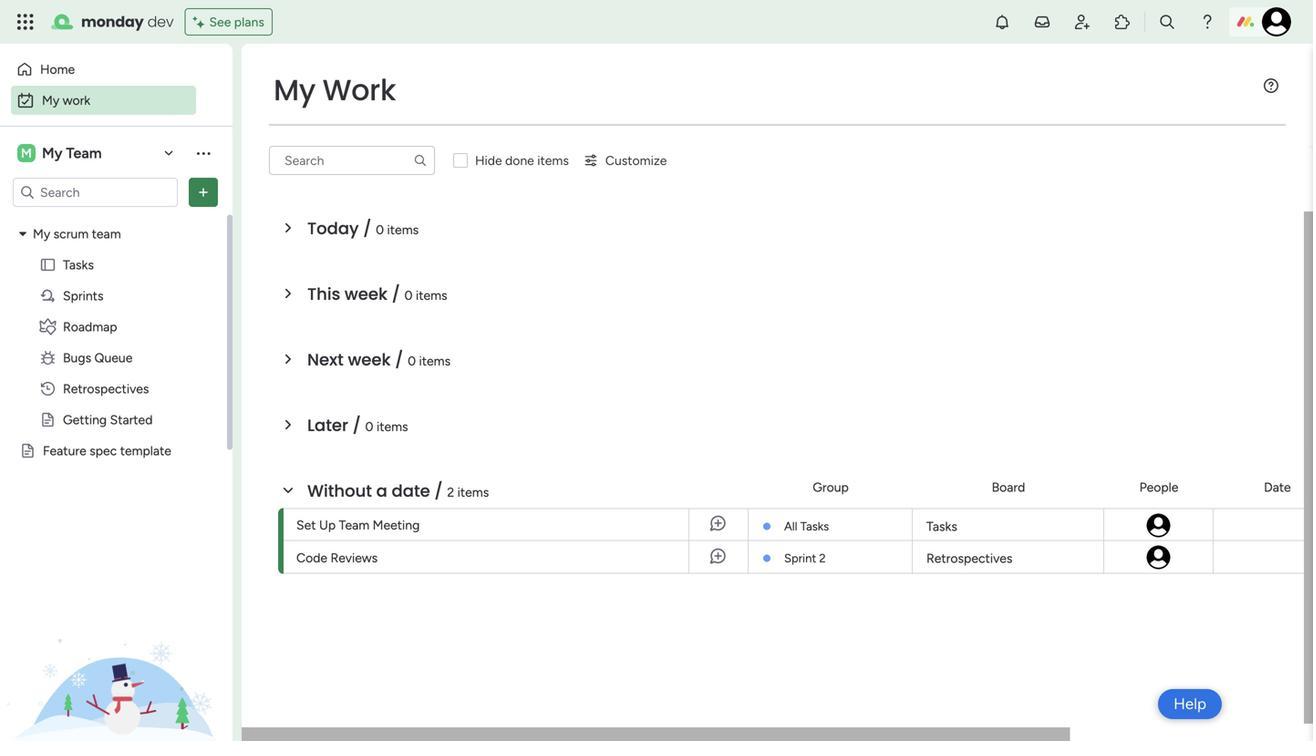 Task type: locate. For each thing, give the bounding box(es) containing it.
meeting
[[373, 518, 420, 533]]

1 vertical spatial 2
[[819, 551, 826, 566]]

0 down this week / 0 items
[[408, 353, 416, 369]]

my left work on the top left
[[274, 70, 315, 110]]

0 inside later / 0 items
[[365, 419, 373, 435]]

notifications image
[[993, 13, 1011, 31]]

sprints
[[63, 288, 103, 304]]

maria williams image
[[1262, 7, 1291, 36], [1145, 544, 1172, 571]]

later / 0 items
[[307, 414, 408, 437]]

retrospectives down 'tasks' link
[[927, 551, 1013, 566]]

items up next week / 0 items
[[416, 288, 447, 303]]

0 horizontal spatial retrospectives
[[63, 381, 149, 397]]

past
[[307, 151, 343, 175]]

1 horizontal spatial team
[[339, 518, 370, 533]]

Search in workspace field
[[38, 182, 152, 203]]

1 vertical spatial maria williams image
[[1145, 544, 1172, 571]]

see
[[209, 14, 231, 30]]

items down this week / 0 items
[[419, 353, 451, 369]]

2
[[447, 485, 454, 500], [819, 551, 826, 566]]

option
[[0, 218, 233, 221]]

invite members image
[[1073, 13, 1092, 31]]

team up search in workspace field
[[66, 145, 102, 162]]

0 right dates
[[412, 156, 420, 172]]

0 inside next week / 0 items
[[408, 353, 416, 369]]

1 vertical spatial week
[[348, 348, 391, 372]]

2 horizontal spatial tasks
[[927, 519, 958, 534]]

1 horizontal spatial maria williams image
[[1262, 7, 1291, 36]]

1 vertical spatial retrospectives
[[927, 551, 1013, 566]]

team right up
[[339, 518, 370, 533]]

getting started
[[63, 412, 153, 428]]

public board image left feature
[[19, 442, 36, 460]]

0 inside the past dates / 0 items
[[412, 156, 420, 172]]

dates
[[347, 151, 395, 175]]

1 horizontal spatial retrospectives
[[927, 551, 1013, 566]]

set
[[296, 518, 316, 533]]

plans
[[234, 14, 264, 30]]

help button
[[1158, 690, 1222, 720]]

my for my team
[[42, 145, 63, 162]]

my inside workspace selection element
[[42, 145, 63, 162]]

tasks right public board image
[[63, 257, 94, 273]]

spec
[[90, 443, 117, 459]]

tasks right all
[[801, 519, 829, 534]]

my for my work
[[42, 93, 59, 108]]

public board image up feature
[[39, 411, 57, 429]]

0 horizontal spatial 2
[[447, 485, 454, 500]]

my right "caret down" icon
[[33, 226, 50, 242]]

without
[[307, 480, 372, 503]]

items
[[537, 153, 569, 168], [423, 156, 455, 172], [387, 222, 419, 238], [416, 288, 447, 303], [419, 353, 451, 369], [377, 419, 408, 435], [458, 485, 489, 500]]

team
[[66, 145, 102, 162], [339, 518, 370, 533]]

lottie animation image
[[0, 557, 233, 742]]

my
[[274, 70, 315, 110], [42, 93, 59, 108], [42, 145, 63, 162], [33, 226, 50, 242]]

maria williams image down maria williams image
[[1145, 544, 1172, 571]]

hide
[[475, 153, 502, 168]]

hide done items
[[475, 153, 569, 168]]

my right workspace image
[[42, 145, 63, 162]]

monday dev
[[81, 11, 174, 32]]

items inside the past dates / 0 items
[[423, 156, 455, 172]]

0 vertical spatial retrospectives
[[63, 381, 149, 397]]

items right later
[[377, 419, 408, 435]]

1 vertical spatial team
[[339, 518, 370, 533]]

bugs
[[63, 350, 91, 366]]

0 vertical spatial maria williams image
[[1262, 7, 1291, 36]]

see plans
[[209, 14, 264, 30]]

0 right today
[[376, 222, 384, 238]]

my for my work
[[274, 70, 315, 110]]

help
[[1174, 695, 1207, 714]]

my scrum team
[[33, 226, 121, 242]]

maria williams image up menu image
[[1262, 7, 1291, 36]]

2 right date
[[447, 485, 454, 500]]

items right date
[[458, 485, 489, 500]]

my work link
[[11, 86, 196, 115]]

list box
[[0, 215, 233, 713]]

my left work
[[42, 93, 59, 108]]

items left hide on the left top
[[423, 156, 455, 172]]

0 horizontal spatial team
[[66, 145, 102, 162]]

0 vertical spatial 2
[[447, 485, 454, 500]]

date
[[1264, 480, 1291, 495]]

items inside without a date / 2 items
[[458, 485, 489, 500]]

a
[[376, 480, 387, 503]]

2 inside without a date / 2 items
[[447, 485, 454, 500]]

up
[[319, 518, 336, 533]]

tasks
[[63, 257, 94, 273], [927, 519, 958, 534], [801, 519, 829, 534]]

0 inside today / 0 items
[[376, 222, 384, 238]]

today / 0 items
[[307, 217, 419, 240]]

public board image for getting started
[[39, 411, 57, 429]]

see plans button
[[185, 8, 273, 36]]

all tasks
[[784, 519, 829, 534]]

workspace selection element
[[17, 142, 104, 164]]

0 inside this week / 0 items
[[405, 288, 413, 303]]

work
[[323, 70, 396, 110]]

0 vertical spatial public board image
[[39, 411, 57, 429]]

None search field
[[269, 146, 435, 175]]

home link
[[11, 55, 196, 84]]

all
[[784, 519, 798, 534]]

week
[[345, 283, 388, 306], [348, 348, 391, 372]]

later
[[307, 414, 348, 437]]

0 for this week /
[[405, 288, 413, 303]]

week right this at the top left of the page
[[345, 283, 388, 306]]

1 vertical spatial public board image
[[19, 442, 36, 460]]

help image
[[1198, 13, 1217, 31]]

/ left the search image
[[399, 151, 407, 175]]

retrospectives up getting started
[[63, 381, 149, 397]]

retrospectives
[[63, 381, 149, 397], [927, 551, 1013, 566]]

week for this
[[345, 283, 388, 306]]

retrospectives link
[[924, 541, 1093, 574]]

0 vertical spatial week
[[345, 283, 388, 306]]

group
[[813, 480, 849, 495]]

items up this week / 0 items
[[387, 222, 419, 238]]

my inside option
[[42, 93, 59, 108]]

0 horizontal spatial maria williams image
[[1145, 544, 1172, 571]]

my work
[[42, 93, 90, 108]]

week right next
[[348, 348, 391, 372]]

0 up next week / 0 items
[[405, 288, 413, 303]]

next
[[307, 348, 344, 372]]

/ right date
[[435, 480, 443, 503]]

public board image
[[39, 411, 57, 429], [19, 442, 36, 460]]

feature spec template
[[43, 443, 171, 459]]

0 horizontal spatial tasks
[[63, 257, 94, 273]]

list box containing my scrum team
[[0, 215, 233, 713]]

items inside this week / 0 items
[[416, 288, 447, 303]]

0 horizontal spatial public board image
[[19, 442, 36, 460]]

Filter dashboard by text search field
[[269, 146, 435, 175]]

my team
[[42, 145, 102, 162]]

/ up next week / 0 items
[[392, 283, 400, 306]]

today
[[307, 217, 359, 240]]

this week / 0 items
[[307, 283, 447, 306]]

code reviews
[[296, 550, 378, 566]]

2 right sprint
[[819, 551, 826, 566]]

options image
[[194, 183, 213, 202]]

m
[[21, 145, 32, 161]]

0
[[412, 156, 420, 172], [376, 222, 384, 238], [405, 288, 413, 303], [408, 353, 416, 369], [365, 419, 373, 435]]

1 horizontal spatial public board image
[[39, 411, 57, 429]]

/
[[399, 151, 407, 175], [363, 217, 372, 240], [392, 283, 400, 306], [395, 348, 404, 372], [353, 414, 361, 437], [435, 480, 443, 503]]

0 right later
[[365, 419, 373, 435]]

inbox image
[[1033, 13, 1052, 31]]

lottie animation element
[[0, 557, 233, 742]]

0 vertical spatial team
[[66, 145, 102, 162]]

tasks up retrospectives link
[[927, 519, 958, 534]]



Task type: vqa. For each thing, say whether or not it's contained in the screenshot.
priority Field
no



Task type: describe. For each thing, give the bounding box(es) containing it.
customize
[[605, 153, 667, 168]]

items inside next week / 0 items
[[419, 353, 451, 369]]

done
[[505, 153, 534, 168]]

work
[[63, 93, 90, 108]]

home option
[[11, 55, 196, 84]]

this
[[307, 283, 340, 306]]

dev
[[147, 11, 174, 32]]

board
[[992, 480, 1025, 495]]

public board image for feature spec template
[[19, 442, 36, 460]]

items inside later / 0 items
[[377, 419, 408, 435]]

started
[[110, 412, 153, 428]]

apps image
[[1114, 13, 1132, 31]]

week for next
[[348, 348, 391, 372]]

home
[[40, 62, 75, 77]]

queue
[[94, 350, 133, 366]]

scrum
[[53, 226, 89, 242]]

team inside workspace selection element
[[66, 145, 102, 162]]

caret down image
[[19, 228, 26, 240]]

search image
[[413, 153, 428, 168]]

roadmap
[[63, 319, 117, 335]]

monday
[[81, 11, 144, 32]]

workspace options image
[[194, 144, 213, 162]]

search everything image
[[1158, 13, 1177, 31]]

tasks inside list box
[[63, 257, 94, 273]]

feature
[[43, 443, 86, 459]]

my for my scrum team
[[33, 226, 50, 242]]

template
[[120, 443, 171, 459]]

reviews
[[331, 550, 378, 566]]

select product image
[[16, 13, 35, 31]]

/ right today
[[363, 217, 372, 240]]

set up team meeting
[[296, 518, 420, 533]]

/ down this week / 0 items
[[395, 348, 404, 372]]

1 horizontal spatial 2
[[819, 551, 826, 566]]

/ right later
[[353, 414, 361, 437]]

sprint 2
[[784, 551, 826, 566]]

1 horizontal spatial tasks
[[801, 519, 829, 534]]

0 for past dates /
[[412, 156, 420, 172]]

code
[[296, 550, 327, 566]]

past dates / 0 items
[[307, 151, 455, 175]]

next week / 0 items
[[307, 348, 451, 372]]

people
[[1140, 480, 1179, 495]]

items right done
[[537, 153, 569, 168]]

workspace image
[[17, 143, 36, 163]]

0 for next week /
[[408, 353, 416, 369]]

bugs queue
[[63, 350, 133, 366]]

sprint
[[784, 551, 817, 566]]

items inside today / 0 items
[[387, 222, 419, 238]]

tasks link
[[924, 509, 1093, 542]]

date
[[392, 480, 430, 503]]

my work
[[274, 70, 396, 110]]

getting
[[63, 412, 107, 428]]

customize button
[[576, 146, 674, 175]]

maria williams image
[[1145, 512, 1172, 539]]

public board image
[[39, 256, 57, 274]]

without a date / 2 items
[[307, 480, 489, 503]]

team
[[92, 226, 121, 242]]

my work option
[[11, 86, 196, 115]]

menu image
[[1264, 78, 1279, 93]]



